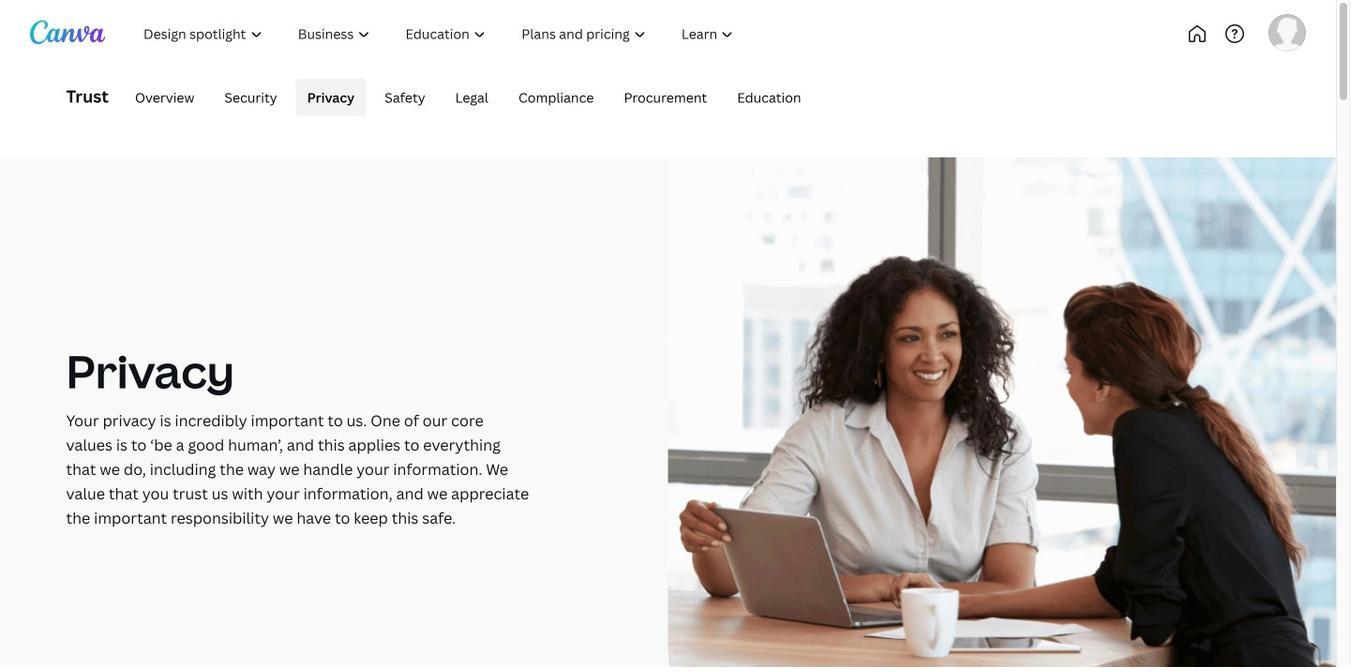 Task type: vqa. For each thing, say whether or not it's contained in the screenshot.
the a
no



Task type: describe. For each thing, give the bounding box(es) containing it.
top level navigation element
[[128, 15, 814, 53]]



Task type: locate. For each thing, give the bounding box(es) containing it.
menu bar
[[116, 79, 813, 116]]



